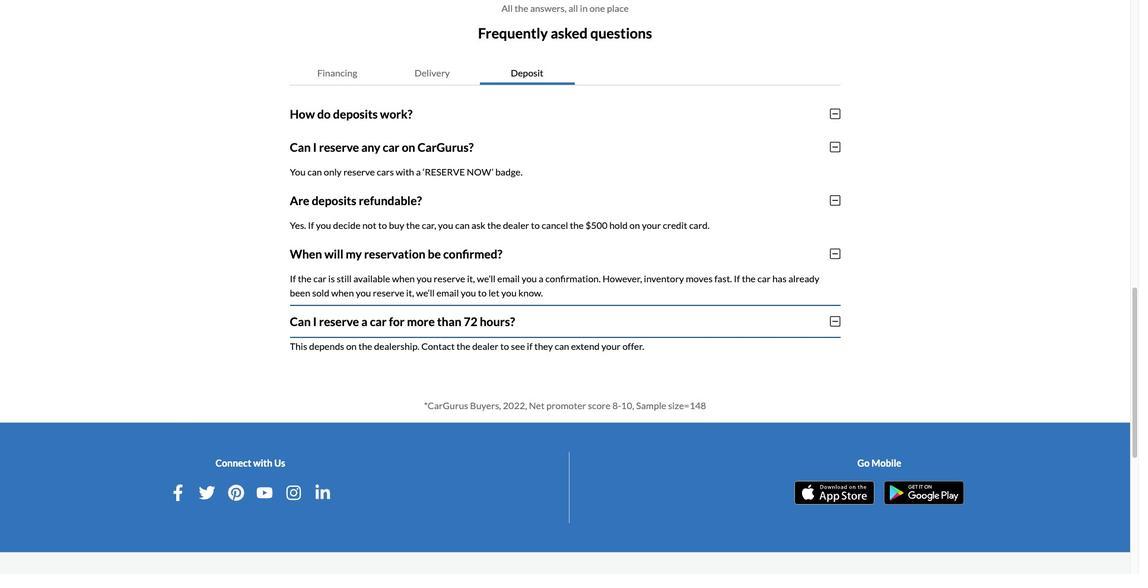 Task type: describe. For each thing, give the bounding box(es) containing it.
credit
[[663, 219, 688, 231]]

are deposits refundable?
[[290, 193, 422, 208]]

delivery tab
[[385, 61, 480, 85]]

the right "all"
[[515, 2, 529, 14]]

1 vertical spatial when
[[331, 287, 354, 298]]

2 horizontal spatial on
[[630, 219, 640, 231]]

when will my reservation be confirmed?
[[290, 247, 502, 261]]

*cargurus buyers, 2022, net promoter score 8-10, sample size=148
[[424, 400, 706, 411]]

2 vertical spatial can
[[555, 340, 569, 352]]

buy
[[389, 219, 404, 231]]

however,
[[603, 273, 642, 284]]

car inside dropdown button
[[383, 140, 400, 154]]

do
[[317, 107, 331, 121]]

deposit
[[511, 67, 544, 78]]

hold
[[610, 219, 628, 231]]

financing
[[317, 67, 357, 78]]

to left see
[[500, 340, 509, 352]]

twitter image
[[199, 485, 215, 501]]

1 horizontal spatial when
[[392, 273, 415, 284]]

any
[[361, 140, 381, 154]]

reserve down available
[[373, 287, 404, 298]]

the up been
[[298, 273, 312, 284]]

confirmation.
[[546, 273, 601, 284]]

cars
[[377, 166, 394, 177]]

now'
[[467, 166, 494, 177]]

you up know.
[[522, 273, 537, 284]]

pinterest image
[[228, 485, 244, 501]]

1 horizontal spatial it,
[[467, 273, 475, 284]]

you right let
[[501, 287, 517, 298]]

a inside dropdown button
[[361, 314, 368, 329]]

hours?
[[480, 314, 515, 329]]

minus square image inside are deposits refundable? 'dropdown button'
[[830, 194, 841, 206]]

when
[[290, 247, 322, 261]]

'reserve
[[423, 166, 465, 177]]

frequently asked questions
[[478, 24, 652, 42]]

is
[[328, 273, 335, 284]]

size=148
[[668, 400, 706, 411]]

than
[[437, 314, 462, 329]]

0 horizontal spatial can
[[307, 166, 322, 177]]

0 vertical spatial email
[[497, 273, 520, 284]]

moves
[[686, 273, 713, 284]]

they
[[534, 340, 553, 352]]

offer.
[[623, 340, 644, 352]]

$500
[[586, 219, 608, 231]]

this
[[290, 340, 307, 352]]

how
[[290, 107, 315, 121]]

frequently
[[478, 24, 548, 42]]

only
[[324, 166, 342, 177]]

deposits inside 'dropdown button'
[[312, 193, 357, 208]]

can i reserve a car for more than 72 hours? button
[[290, 305, 841, 338]]

questions
[[590, 24, 652, 42]]

1 horizontal spatial can
[[455, 219, 470, 231]]

1 vertical spatial it,
[[406, 287, 414, 298]]

this depends on the dealership. contact the dealer to see if they can extend your offer.
[[290, 340, 644, 352]]

reserve inside dropdown button
[[319, 140, 359, 154]]

you
[[290, 166, 306, 177]]

to inside "if the car is still available when you reserve it, we'll email you a confirmation. however, inventory moves fast. if the car has already been sold when you reserve it, we'll email you to let you know."
[[478, 287, 487, 298]]

the right "ask" at the left top
[[487, 219, 501, 231]]

you left decide
[[316, 219, 331, 231]]

mobile
[[872, 457, 902, 469]]

download on the app store image
[[795, 481, 875, 505]]

can for can i reserve any car on cargurus?
[[290, 140, 311, 154]]

deposits inside dropdown button
[[333, 107, 378, 121]]

buyers,
[[470, 400, 501, 411]]

more
[[407, 314, 435, 329]]

ask
[[472, 219, 486, 231]]

0 horizontal spatial with
[[253, 457, 272, 469]]

in
[[580, 2, 588, 14]]

confirmed?
[[443, 247, 502, 261]]

reserve left "cars"
[[344, 166, 375, 177]]

0 horizontal spatial dealer
[[472, 340, 499, 352]]

be
[[428, 247, 441, 261]]

my
[[346, 247, 362, 261]]

i for can i reserve a car for more than 72 hours?
[[313, 314, 317, 329]]

connect with us
[[216, 457, 285, 469]]

yes.
[[290, 219, 306, 231]]

one
[[590, 2, 605, 14]]

*cargurus
[[424, 400, 468, 411]]

0 vertical spatial we'll
[[477, 273, 496, 284]]

cargurus?
[[418, 140, 474, 154]]

work?
[[380, 107, 413, 121]]

available
[[354, 273, 390, 284]]

sample
[[636, 400, 667, 411]]

facebook image
[[170, 485, 186, 501]]

you can only reserve cars with a 'reserve now' badge.
[[290, 166, 523, 177]]

know.
[[519, 287, 543, 298]]

how do deposits work? button
[[290, 97, 841, 130]]

the left car,
[[406, 219, 420, 231]]

go mobile
[[858, 457, 902, 469]]

financing tab
[[290, 61, 385, 85]]

1 horizontal spatial your
[[642, 219, 661, 231]]

minus square image for confirmed?
[[830, 248, 841, 260]]

0 horizontal spatial if
[[290, 273, 296, 284]]

to left cancel
[[531, 219, 540, 231]]

2 horizontal spatial if
[[734, 273, 740, 284]]

you down be
[[417, 273, 432, 284]]

delivery
[[415, 67, 450, 78]]

1 horizontal spatial if
[[308, 219, 314, 231]]

if the car is still available when you reserve it, we'll email you a confirmation. however, inventory moves fast. if the car has already been sold when you reserve it, we'll email you to let you know.
[[290, 273, 820, 298]]

has
[[773, 273, 787, 284]]

go
[[858, 457, 870, 469]]

1 vertical spatial we'll
[[416, 287, 435, 298]]

72
[[464, 314, 478, 329]]

the right fast.
[[742, 273, 756, 284]]

contact
[[421, 340, 455, 352]]

10,
[[621, 400, 634, 411]]

a inside "if the car is still available when you reserve it, we'll email you a confirmation. however, inventory moves fast. if the car has already been sold when you reserve it, we'll email you to let you know."
[[539, 273, 544, 284]]



Task type: locate. For each thing, give the bounding box(es) containing it.
when will my reservation be confirmed? button
[[290, 237, 841, 270]]

0 vertical spatial deposits
[[333, 107, 378, 121]]

linkedin image
[[314, 485, 331, 501]]

0 horizontal spatial we'll
[[416, 287, 435, 298]]

the left $500
[[570, 219, 584, 231]]

car left for
[[370, 314, 387, 329]]

car left has
[[758, 273, 771, 284]]

place
[[607, 2, 629, 14]]

minus square image for for
[[830, 316, 841, 327]]

a
[[416, 166, 421, 177], [539, 273, 544, 284], [361, 314, 368, 329]]

1 vertical spatial on
[[630, 219, 640, 231]]

reservation
[[364, 247, 426, 261]]

1 vertical spatial can
[[290, 314, 311, 329]]

1 horizontal spatial with
[[396, 166, 414, 177]]

deposits up decide
[[312, 193, 357, 208]]

the left 'dealership.'
[[359, 340, 372, 352]]

minus square image
[[830, 141, 841, 153], [830, 194, 841, 206], [830, 248, 841, 260], [830, 316, 841, 327]]

can for can i reserve a car for more than 72 hours?
[[290, 314, 311, 329]]

0 vertical spatial i
[[313, 140, 317, 154]]

us
[[274, 457, 285, 469]]

if
[[527, 340, 533, 352]]

your left the offer.
[[602, 340, 621, 352]]

connect
[[216, 457, 251, 469]]

inventory
[[644, 273, 684, 284]]

0 vertical spatial with
[[396, 166, 414, 177]]

card.
[[689, 219, 710, 231]]

1 vertical spatial your
[[602, 340, 621, 352]]

answers,
[[530, 2, 567, 14]]

we'll
[[477, 273, 496, 284], [416, 287, 435, 298]]

you down available
[[356, 287, 371, 298]]

youtube image
[[257, 485, 273, 501]]

1 vertical spatial deposits
[[312, 193, 357, 208]]

with right "cars"
[[396, 166, 414, 177]]

still
[[337, 273, 352, 284]]

promoter
[[547, 400, 586, 411]]

email
[[497, 273, 520, 284], [437, 287, 459, 298]]

when down when will my reservation be confirmed?
[[392, 273, 415, 284]]

already
[[789, 273, 820, 284]]

on up you can only reserve cars with a 'reserve now' badge.
[[402, 140, 415, 154]]

it, up the can i reserve a car for more than 72 hours?
[[406, 287, 414, 298]]

for
[[389, 314, 405, 329]]

0 vertical spatial when
[[392, 273, 415, 284]]

to
[[378, 219, 387, 231], [531, 219, 540, 231], [478, 287, 487, 298], [500, 340, 509, 352]]

dealer
[[503, 219, 529, 231], [472, 340, 499, 352]]

can right they
[[555, 340, 569, 352]]

yes. if you decide not to buy the car, you can ask the dealer to cancel the $500 hold on your credit card.
[[290, 219, 710, 231]]

reserve down be
[[434, 273, 465, 284]]

sold
[[312, 287, 329, 298]]

to right not
[[378, 219, 387, 231]]

1 horizontal spatial email
[[497, 273, 520, 284]]

1 can from the top
[[290, 140, 311, 154]]

1 horizontal spatial on
[[402, 140, 415, 154]]

depends
[[309, 340, 344, 352]]

fast.
[[715, 273, 732, 284]]

dealer right "ask" at the left top
[[503, 219, 529, 231]]

can left "ask" at the left top
[[455, 219, 470, 231]]

we'll up more on the left of the page
[[416, 287, 435, 298]]

2 vertical spatial a
[[361, 314, 368, 329]]

car left is
[[313, 273, 327, 284]]

all
[[502, 2, 513, 14]]

not
[[362, 219, 376, 231]]

car,
[[422, 219, 436, 231]]

with left "us"
[[253, 457, 272, 469]]

dealership.
[[374, 340, 420, 352]]

1 vertical spatial a
[[539, 273, 544, 284]]

2 i from the top
[[313, 314, 317, 329]]

car right any on the left top of page
[[383, 140, 400, 154]]

with
[[396, 166, 414, 177], [253, 457, 272, 469]]

3 minus square image from the top
[[830, 248, 841, 260]]

0 horizontal spatial a
[[361, 314, 368, 329]]

deposits
[[333, 107, 378, 121], [312, 193, 357, 208]]

1 horizontal spatial dealer
[[503, 219, 529, 231]]

2 vertical spatial on
[[346, 340, 357, 352]]

2 horizontal spatial a
[[539, 273, 544, 284]]

i inside dropdown button
[[313, 314, 317, 329]]

minus square image inside when will my reservation be confirmed? dropdown button
[[830, 248, 841, 260]]

your left credit at the right of page
[[642, 219, 661, 231]]

extend
[[571, 340, 600, 352]]

minus square image inside 'can i reserve any car on cargurus?' dropdown button
[[830, 141, 841, 153]]

can inside dropdown button
[[290, 140, 311, 154]]

4 minus square image from the top
[[830, 316, 841, 327]]

you right car,
[[438, 219, 453, 231]]

when down still
[[331, 287, 354, 298]]

tab list
[[290, 61, 841, 85]]

on
[[402, 140, 415, 154], [630, 219, 640, 231], [346, 340, 357, 352]]

all the answers, all in one place
[[502, 2, 629, 14]]

get it on google play image
[[884, 481, 964, 505]]

the
[[515, 2, 529, 14], [406, 219, 420, 231], [487, 219, 501, 231], [570, 219, 584, 231], [298, 273, 312, 284], [742, 273, 756, 284], [359, 340, 372, 352], [457, 340, 470, 352]]

email up than
[[437, 287, 459, 298]]

all
[[569, 2, 578, 14]]

cancel
[[542, 219, 568, 231]]

can up the you
[[290, 140, 311, 154]]

1 vertical spatial email
[[437, 287, 459, 298]]

badge.
[[495, 166, 523, 177]]

2 minus square image from the top
[[830, 194, 841, 206]]

minus square image inside "can i reserve a car for more than 72 hours?" dropdown button
[[830, 316, 841, 327]]

reserve inside dropdown button
[[319, 314, 359, 329]]

if up been
[[290, 273, 296, 284]]

car
[[383, 140, 400, 154], [313, 273, 327, 284], [758, 273, 771, 284], [370, 314, 387, 329]]

if right yes.
[[308, 219, 314, 231]]

i inside dropdown button
[[313, 140, 317, 154]]

it, down confirmed?
[[467, 273, 475, 284]]

0 horizontal spatial when
[[331, 287, 354, 298]]

your
[[642, 219, 661, 231], [602, 340, 621, 352]]

1 minus square image from the top
[[830, 141, 841, 153]]

0 horizontal spatial your
[[602, 340, 621, 352]]

to left let
[[478, 287, 487, 298]]

a up know.
[[539, 273, 544, 284]]

can
[[290, 140, 311, 154], [290, 314, 311, 329]]

car inside dropdown button
[[370, 314, 387, 329]]

if
[[308, 219, 314, 231], [290, 273, 296, 284], [734, 273, 740, 284]]

i up the depends
[[313, 314, 317, 329]]

on inside dropdown button
[[402, 140, 415, 154]]

i down how
[[313, 140, 317, 154]]

you
[[316, 219, 331, 231], [438, 219, 453, 231], [417, 273, 432, 284], [522, 273, 537, 284], [356, 287, 371, 298], [461, 287, 476, 298], [501, 287, 517, 298]]

2022,
[[503, 400, 527, 411]]

instagram image
[[286, 485, 302, 501]]

are
[[290, 193, 309, 208]]

0 vertical spatial can
[[307, 166, 322, 177]]

1 vertical spatial i
[[313, 314, 317, 329]]

1 vertical spatial with
[[253, 457, 272, 469]]

i for can i reserve any car on cargurus?
[[313, 140, 317, 154]]

been
[[290, 287, 310, 298]]

reserve up the depends
[[319, 314, 359, 329]]

1 vertical spatial can
[[455, 219, 470, 231]]

0 vertical spatial can
[[290, 140, 311, 154]]

can i reserve any car on cargurus?
[[290, 140, 474, 154]]

a left the 'reserve
[[416, 166, 421, 177]]

can up this
[[290, 314, 311, 329]]

reserve up only
[[319, 140, 359, 154]]

email up let
[[497, 273, 520, 284]]

asked
[[551, 24, 588, 42]]

we'll up let
[[477, 273, 496, 284]]

can right the you
[[307, 166, 322, 177]]

will
[[324, 247, 343, 261]]

dealer down 'hours?'
[[472, 340, 499, 352]]

refundable?
[[359, 193, 422, 208]]

0 horizontal spatial it,
[[406, 287, 414, 298]]

decide
[[333, 219, 361, 231]]

the right contact at the left of the page
[[457, 340, 470, 352]]

2 can from the top
[[290, 314, 311, 329]]

net
[[529, 400, 545, 411]]

how do deposits work?
[[290, 107, 413, 121]]

0 horizontal spatial on
[[346, 340, 357, 352]]

deposit tab
[[480, 61, 575, 85]]

0 vertical spatial dealer
[[503, 219, 529, 231]]

0 vertical spatial it,
[[467, 273, 475, 284]]

tab list containing financing
[[290, 61, 841, 85]]

minus square image for on
[[830, 141, 841, 153]]

let
[[489, 287, 500, 298]]

you left let
[[461, 287, 476, 298]]

score
[[588, 400, 611, 411]]

0 horizontal spatial email
[[437, 287, 459, 298]]

0 vertical spatial on
[[402, 140, 415, 154]]

can
[[307, 166, 322, 177], [455, 219, 470, 231], [555, 340, 569, 352]]

on right the hold
[[630, 219, 640, 231]]

can inside dropdown button
[[290, 314, 311, 329]]

1 horizontal spatial we'll
[[477, 273, 496, 284]]

minus square image
[[830, 108, 841, 120]]

2 horizontal spatial can
[[555, 340, 569, 352]]

1 vertical spatial dealer
[[472, 340, 499, 352]]

0 vertical spatial a
[[416, 166, 421, 177]]

1 i from the top
[[313, 140, 317, 154]]

8-
[[613, 400, 621, 411]]

on right the depends
[[346, 340, 357, 352]]

see
[[511, 340, 525, 352]]

0 vertical spatial your
[[642, 219, 661, 231]]

if right fast.
[[734, 273, 740, 284]]

reserve
[[319, 140, 359, 154], [344, 166, 375, 177], [434, 273, 465, 284], [373, 287, 404, 298], [319, 314, 359, 329]]

a left for
[[361, 314, 368, 329]]

deposits right do
[[333, 107, 378, 121]]

can i reserve a car for more than 72 hours?
[[290, 314, 515, 329]]

are deposits refundable? button
[[290, 184, 841, 217]]

1 horizontal spatial a
[[416, 166, 421, 177]]



Task type: vqa. For each thing, say whether or not it's contained in the screenshot.
middle On
yes



